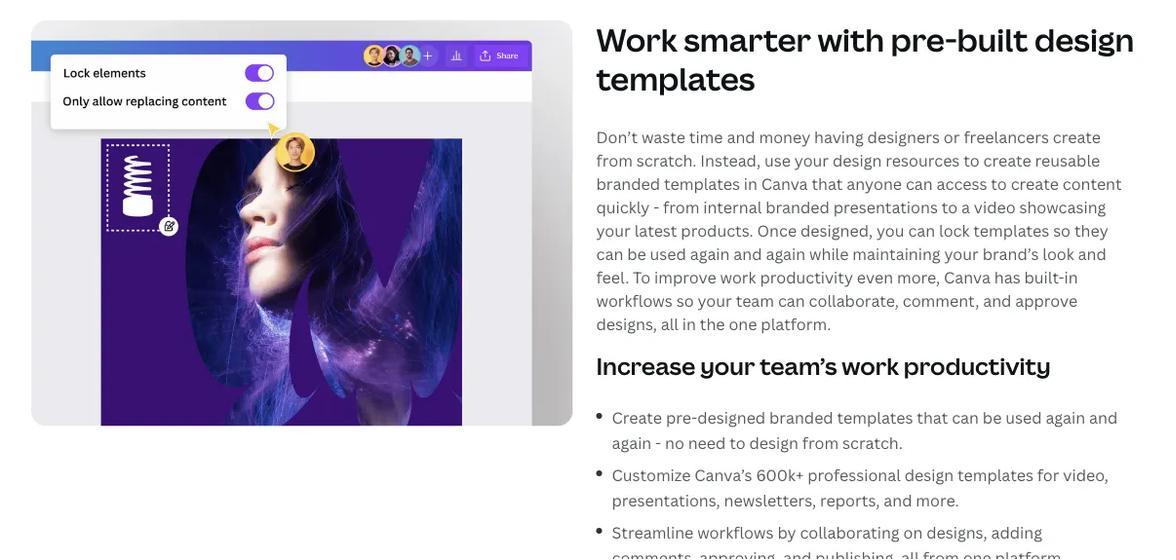 Task type: describe. For each thing, give the bounding box(es) containing it.
increase your team's work productivity
[[596, 351, 1051, 382]]

used inside don't waste time and money having designers or freelancers create from scratch. instead, use your design resources to create reusable branded templates in canva that anyone can access to create content quickly - from internal branded presentations to a video showcasing your latest products. once designed, you can lock templates so they can be used again and again while maintaining your brand's look and feel. to improve work productivity even more, canva has built-in workflows so your team can collaborate, comment, and approve designs, all in the one platform.
[[650, 243, 686, 264]]

team's
[[760, 351, 837, 382]]

has
[[995, 267, 1021, 288]]

more,
[[897, 267, 940, 288]]

again down products.
[[690, 243, 730, 264]]

adding
[[991, 523, 1043, 544]]

comment,
[[903, 290, 979, 311]]

workflows inside the streamline workflows by collaborating on designs, adding comments, approving, and publishing, all from one platform.
[[698, 523, 774, 544]]

designers
[[868, 126, 940, 147]]

your up the
[[698, 290, 732, 311]]

branded inside "create pre-designed branded templates that can be used again and again - no need to design from scratch."
[[770, 408, 834, 428]]

1 horizontal spatial so
[[1053, 220, 1071, 241]]

don't
[[596, 126, 638, 147]]

a
[[962, 197, 970, 218]]

resources
[[886, 150, 960, 171]]

no
[[665, 432, 685, 453]]

and up instead,
[[727, 126, 755, 147]]

1 horizontal spatial in
[[744, 173, 758, 194]]

anyone
[[847, 173, 902, 194]]

design inside work smarter with pre-built design templates
[[1035, 18, 1134, 61]]

streamline workflows by collaborating on designs, adding comments, approving, and publishing, all from one platform.
[[612, 523, 1066, 561]]

again down the create
[[612, 432, 652, 453]]

need
[[688, 432, 726, 453]]

showcasing
[[1020, 197, 1106, 218]]

newsletters,
[[724, 490, 816, 511]]

collaborating
[[800, 523, 900, 544]]

brand's
[[983, 243, 1039, 264]]

templates inside "customize canva's 600k+ professional design templates for video, presentations, newsletters, reports, and more."
[[958, 465, 1034, 486]]

presentations,
[[612, 490, 720, 511]]

internal
[[703, 197, 762, 218]]

look
[[1043, 243, 1075, 264]]

access
[[937, 173, 987, 194]]

work smarter with pre-built design templates
[[596, 18, 1134, 100]]

designs, inside don't waste time and money having designers or freelancers create from scratch. instead, use your design resources to create reusable branded templates in canva that anyone can access to create content quickly - from internal branded presentations to a video showcasing your latest products. once designed, you can lock templates so they can be used again and again while maintaining your brand's look and feel. to improve work productivity even more, canva has built-in workflows so your team can collaborate, comment, and approve designs, all in the one platform.
[[596, 314, 657, 335]]

comments,
[[612, 548, 696, 561]]

while
[[810, 243, 849, 264]]

work inside don't waste time and money having designers or freelancers create from scratch. instead, use your design resources to create reusable branded templates in canva that anyone can access to create content quickly - from internal branded presentations to a video showcasing your latest products. once designed, you can lock templates so they can be used again and again while maintaining your brand's look and feel. to improve work productivity even more, canva has built-in workflows so your team can collaborate, comment, and approve designs, all in the one platform.
[[720, 267, 756, 288]]

0 vertical spatial canva
[[761, 173, 808, 194]]

one inside the streamline workflows by collaborating on designs, adding comments, approving, and publishing, all from one platform.
[[963, 548, 992, 561]]

to inside "create pre-designed branded templates that can be used again and again - no need to design from scratch."
[[730, 432, 746, 453]]

be inside don't waste time and money having designers or freelancers create from scratch. instead, use your design resources to create reusable branded templates in canva that anyone can access to create content quickly - from internal branded presentations to a video showcasing your latest products. once designed, you can lock templates so they can be used again and again while maintaining your brand's look and feel. to improve work productivity even more, canva has built-in workflows so your team can collaborate, comment, and approve designs, all in the one platform.
[[627, 243, 646, 264]]

and inside "create pre-designed branded templates that can be used again and again - no need to design from scratch."
[[1089, 408, 1118, 428]]

video
[[974, 197, 1016, 218]]

reusable
[[1035, 150, 1100, 171]]

- inside "create pre-designed branded templates that can be used again and again - no need to design from scratch."
[[656, 432, 661, 453]]

your right use
[[795, 150, 829, 171]]

use
[[765, 150, 791, 171]]

they
[[1075, 220, 1109, 241]]

for
[[1037, 465, 1060, 486]]

scratch. inside "create pre-designed branded templates that can be used again and again - no need to design from scratch."
[[843, 432, 903, 453]]

latest
[[635, 220, 677, 241]]

1 vertical spatial canva
[[944, 267, 991, 288]]

quickly
[[596, 197, 650, 218]]

2 horizontal spatial in
[[1065, 267, 1078, 288]]

canva's
[[695, 465, 752, 486]]

and inside "customize canva's 600k+ professional design templates for video, presentations, newsletters, reports, and more."
[[884, 490, 912, 511]]

don't waste time and money having designers or freelancers create from scratch. instead, use your design resources to create reusable branded templates in canva that anyone can access to create content quickly - from internal branded presentations to a video showcasing your latest products. once designed, you can lock templates so they can be used again and again while maintaining your brand's look and feel. to improve work productivity even more, canva has built-in workflows so your team can collaborate, comment, and approve designs, all in the one platform.
[[596, 126, 1122, 335]]

1 horizontal spatial productivity
[[904, 351, 1051, 382]]

and down 'once'
[[734, 243, 762, 264]]

improve
[[654, 267, 717, 288]]

to
[[633, 267, 651, 288]]

and inside the streamline workflows by collaborating on designs, adding comments, approving, and publishing, all from one platform.
[[783, 548, 812, 561]]

time
[[689, 126, 723, 147]]

2 vertical spatial in
[[683, 314, 696, 335]]

maintaining
[[853, 243, 941, 264]]

all inside the streamline workflows by collaborating on designs, adding comments, approving, and publishing, all from one platform.
[[902, 548, 919, 561]]

reports,
[[820, 490, 880, 511]]

content
[[1063, 173, 1122, 194]]

pre- inside work smarter with pre-built design templates
[[891, 18, 957, 61]]

and down 'they'
[[1078, 243, 1107, 264]]

with
[[818, 18, 885, 61]]

having
[[814, 126, 864, 147]]

pre- inside "create pre-designed branded templates that can be used again and again - no need to design from scratch."
[[666, 408, 698, 428]]

1 vertical spatial create
[[984, 150, 1032, 171]]

your down quickly
[[596, 220, 631, 241]]

0 vertical spatial branded
[[596, 173, 660, 194]]

collaborate,
[[809, 290, 899, 311]]

from up latest on the top right
[[663, 197, 700, 218]]



Task type: vqa. For each thing, say whether or not it's contained in the screenshot.
Search term: search box
no



Task type: locate. For each thing, give the bounding box(es) containing it.
1 horizontal spatial be
[[983, 408, 1002, 428]]

productivity down while
[[760, 267, 853, 288]]

one
[[729, 314, 757, 335], [963, 548, 992, 561]]

workflows up approving,
[[698, 523, 774, 544]]

designs, inside the streamline workflows by collaborating on designs, adding comments, approving, and publishing, all from one platform.
[[927, 523, 988, 544]]

in left the
[[683, 314, 696, 335]]

built
[[957, 18, 1028, 61]]

0 horizontal spatial designs,
[[596, 314, 657, 335]]

0 horizontal spatial productivity
[[760, 267, 853, 288]]

from down more.
[[923, 548, 960, 561]]

once
[[757, 220, 797, 241]]

1 vertical spatial be
[[983, 408, 1002, 428]]

1 horizontal spatial scratch.
[[843, 432, 903, 453]]

pre-
[[891, 18, 957, 61], [666, 408, 698, 428]]

from down don't
[[596, 150, 633, 171]]

to
[[964, 150, 980, 171], [991, 173, 1007, 194], [942, 197, 958, 218], [730, 432, 746, 453]]

platform. up team's
[[761, 314, 831, 335]]

again up for
[[1046, 408, 1086, 428]]

one down adding
[[963, 548, 992, 561]]

and down by
[[783, 548, 812, 561]]

your down the
[[700, 351, 755, 382]]

productivity inside don't waste time and money having designers or freelancers create from scratch. instead, use your design resources to create reusable branded templates in canva that anyone can access to create content quickly - from internal branded presentations to a video showcasing your latest products. once designed, you can lock templates so they can be used again and again while maintaining your brand's look and feel. to improve work productivity even more, canva has built-in workflows so your team can collaborate, comment, and approve designs, all in the one platform.
[[760, 267, 853, 288]]

from inside "create pre-designed branded templates that can be used again and again - no need to design from scratch."
[[803, 432, 839, 453]]

templates down instead,
[[664, 173, 740, 194]]

and down has
[[983, 290, 1012, 311]]

your down lock
[[945, 243, 979, 264]]

templates up brand's
[[974, 220, 1050, 241]]

1 vertical spatial branded
[[766, 197, 830, 218]]

all left the
[[661, 314, 679, 335]]

that up more.
[[917, 408, 948, 428]]

0 horizontal spatial work
[[720, 267, 756, 288]]

or
[[944, 126, 960, 147]]

money
[[759, 126, 811, 147]]

0 vertical spatial used
[[650, 243, 686, 264]]

-
[[654, 197, 659, 218], [656, 432, 661, 453]]

designs, down more.
[[927, 523, 988, 544]]

branded up 'once'
[[766, 197, 830, 218]]

to down designed
[[730, 432, 746, 453]]

that left anyone
[[812, 173, 843, 194]]

0 vertical spatial workflows
[[596, 290, 673, 311]]

designed
[[698, 408, 766, 428]]

work
[[596, 18, 678, 61]]

designs,
[[596, 314, 657, 335], [927, 523, 988, 544]]

by
[[778, 523, 796, 544]]

create
[[612, 408, 662, 428]]

smarter
[[684, 18, 811, 61]]

that inside don't waste time and money having designers or freelancers create from scratch. instead, use your design resources to create reusable branded templates in canva that anyone can access to create content quickly - from internal branded presentations to a video showcasing your latest products. once designed, you can lock templates so they can be used again and again while maintaining your brand's look and feel. to improve work productivity even more, canva has built-in workflows so your team can collaborate, comment, and approve designs, all in the one platform.
[[812, 173, 843, 194]]

pre- up no
[[666, 408, 698, 428]]

and up the video,
[[1089, 408, 1118, 428]]

so down 'showcasing'
[[1053, 220, 1071, 241]]

1 horizontal spatial platform.
[[995, 548, 1066, 561]]

design up 600k+
[[750, 432, 799, 453]]

create up 'showcasing'
[[1011, 173, 1059, 194]]

design inside don't waste time and money having designers or freelancers create from scratch. instead, use your design resources to create reusable branded templates in canva that anyone can access to create content quickly - from internal branded presentations to a video showcasing your latest products. once designed, you can lock templates so they can be used again and again while maintaining your brand's look and feel. to improve work productivity even more, canva has built-in workflows so your team can collaborate, comment, and approve designs, all in the one platform.
[[833, 150, 882, 171]]

be inside "create pre-designed branded templates that can be used again and again - no need to design from scratch."
[[983, 408, 1002, 428]]

0 vertical spatial scratch.
[[637, 150, 697, 171]]

design up anyone
[[833, 150, 882, 171]]

0 vertical spatial be
[[627, 243, 646, 264]]

all down on
[[902, 548, 919, 561]]

1 vertical spatial designs,
[[927, 523, 988, 544]]

workflows down to
[[596, 290, 673, 311]]

0 vertical spatial that
[[812, 173, 843, 194]]

scratch. inside don't waste time and money having designers or freelancers create from scratch. instead, use your design resources to create reusable branded templates in canva that anyone can access to create content quickly - from internal branded presentations to a video showcasing your latest products. once designed, you can lock templates so they can be used again and again while maintaining your brand's look and feel. to improve work productivity even more, canva has built-in workflows so your team can collaborate, comment, and approve designs, all in the one platform.
[[637, 150, 697, 171]]

so
[[1053, 220, 1071, 241], [677, 290, 694, 311]]

increase
[[596, 351, 696, 382]]

platform. down adding
[[995, 548, 1066, 561]]

design up more.
[[905, 465, 954, 486]]

2 vertical spatial create
[[1011, 173, 1059, 194]]

canva up comment,
[[944, 267, 991, 288]]

waste
[[642, 126, 686, 147]]

0 horizontal spatial in
[[683, 314, 696, 335]]

even
[[857, 267, 893, 288]]

1 horizontal spatial canva
[[944, 267, 991, 288]]

one down team
[[729, 314, 757, 335]]

templates up 'professional'
[[837, 408, 913, 428]]

design right built
[[1035, 18, 1134, 61]]

to up video
[[991, 173, 1007, 194]]

0 horizontal spatial workflows
[[596, 290, 673, 311]]

1 horizontal spatial designs,
[[927, 523, 988, 544]]

lock
[[939, 220, 970, 241]]

can up more.
[[952, 408, 979, 428]]

can right you
[[908, 220, 936, 241]]

approve
[[1016, 290, 1078, 311]]

customize canva's 600k+ professional design templates for video, presentations, newsletters, reports, and more.
[[612, 465, 1109, 511]]

1 vertical spatial used
[[1006, 408, 1042, 428]]

1 horizontal spatial pre-
[[891, 18, 957, 61]]

0 vertical spatial platform.
[[761, 314, 831, 335]]

video,
[[1063, 465, 1109, 486]]

0 horizontal spatial so
[[677, 290, 694, 311]]

instead,
[[701, 150, 761, 171]]

branded up quickly
[[596, 173, 660, 194]]

used up for
[[1006, 408, 1042, 428]]

branded
[[596, 173, 660, 194], [766, 197, 830, 218], [770, 408, 834, 428]]

that
[[812, 173, 843, 194], [917, 408, 948, 428]]

1 vertical spatial platform.
[[995, 548, 1066, 561]]

- up latest on the top right
[[654, 197, 659, 218]]

presentations
[[834, 197, 938, 218]]

work up team
[[720, 267, 756, 288]]

platform.
[[761, 314, 831, 335], [995, 548, 1066, 561]]

1 horizontal spatial all
[[902, 548, 919, 561]]

0 vertical spatial create
[[1053, 126, 1101, 147]]

0 vertical spatial pre-
[[891, 18, 957, 61]]

your
[[795, 150, 829, 171], [596, 220, 631, 241], [945, 243, 979, 264], [698, 290, 732, 311], [700, 351, 755, 382]]

- inside don't waste time and money having designers or freelancers create from scratch. instead, use your design resources to create reusable branded templates in canva that anyone can access to create content quickly - from internal branded presentations to a video showcasing your latest products. once designed, you can lock templates so they can be used again and again while maintaining your brand's look and feel. to improve work productivity even more, canva has built-in workflows so your team can collaborate, comment, and approve designs, all in the one platform.
[[654, 197, 659, 218]]

1 horizontal spatial one
[[963, 548, 992, 561]]

customize
[[612, 465, 691, 486]]

0 horizontal spatial scratch.
[[637, 150, 697, 171]]

you
[[877, 220, 905, 241]]

templates inside work smarter with pre-built design templates
[[596, 57, 755, 100]]

built-
[[1025, 267, 1065, 288]]

design
[[1035, 18, 1134, 61], [833, 150, 882, 171], [750, 432, 799, 453], [905, 465, 954, 486]]

0 horizontal spatial pre-
[[666, 408, 698, 428]]

used
[[650, 243, 686, 264], [1006, 408, 1042, 428]]

2 vertical spatial branded
[[770, 408, 834, 428]]

1 vertical spatial pre-
[[666, 408, 698, 428]]

0 horizontal spatial one
[[729, 314, 757, 335]]

design inside "create pre-designed branded templates that can be used again and again - no need to design from scratch."
[[750, 432, 799, 453]]

1 vertical spatial work
[[842, 351, 899, 382]]

1 vertical spatial all
[[902, 548, 919, 561]]

scratch. up 'professional'
[[843, 432, 903, 453]]

0 vertical spatial one
[[729, 314, 757, 335]]

approving,
[[700, 548, 780, 561]]

1 horizontal spatial work
[[842, 351, 899, 382]]

freelancers
[[964, 126, 1049, 147]]

and
[[727, 126, 755, 147], [734, 243, 762, 264], [1078, 243, 1107, 264], [983, 290, 1012, 311], [1089, 408, 1118, 428], [884, 490, 912, 511], [783, 548, 812, 561]]

platform. inside the streamline workflows by collaborating on designs, adding comments, approving, and publishing, all from one platform.
[[995, 548, 1066, 561]]

one inside don't waste time and money having designers or freelancers create from scratch. instead, use your design resources to create reusable branded templates in canva that anyone can access to create content quickly - from internal branded presentations to a video showcasing your latest products. once designed, you can lock templates so they can be used again and again while maintaining your brand's look and feel. to improve work productivity even more, canva has built-in workflows so your team can collaborate, comment, and approve designs, all in the one platform.
[[729, 314, 757, 335]]

in
[[744, 173, 758, 194], [1065, 267, 1078, 288], [683, 314, 696, 335]]

0 horizontal spatial used
[[650, 243, 686, 264]]

create down freelancers
[[984, 150, 1032, 171]]

0 vertical spatial productivity
[[760, 267, 853, 288]]

templates inside "create pre-designed branded templates that can be used again and again - no need to design from scratch."
[[837, 408, 913, 428]]

create
[[1053, 126, 1101, 147], [984, 150, 1032, 171], [1011, 173, 1059, 194]]

ui - locked elements (1) image
[[31, 20, 573, 426]]

can down 'resources'
[[906, 173, 933, 194]]

1 vertical spatial that
[[917, 408, 948, 428]]

and up on
[[884, 490, 912, 511]]

to up access at top
[[964, 150, 980, 171]]

team
[[736, 290, 774, 311]]

1 vertical spatial -
[[656, 432, 661, 453]]

platform. inside don't waste time and money having designers or freelancers create from scratch. instead, use your design resources to create reusable branded templates in canva that anyone can access to create content quickly - from internal branded presentations to a video showcasing your latest products. once designed, you can lock templates so they can be used again and again while maintaining your brand's look and feel. to improve work productivity even more, canva has built-in workflows so your team can collaborate, comment, and approve designs, all in the one platform.
[[761, 314, 831, 335]]

that inside "create pre-designed branded templates that can be used again and again - no need to design from scratch."
[[917, 408, 948, 428]]

canva
[[761, 173, 808, 194], [944, 267, 991, 288]]

in down look
[[1065, 267, 1078, 288]]

0 vertical spatial in
[[744, 173, 758, 194]]

more.
[[916, 490, 959, 511]]

0 vertical spatial so
[[1053, 220, 1071, 241]]

1 vertical spatial workflows
[[698, 523, 774, 544]]

1 vertical spatial scratch.
[[843, 432, 903, 453]]

from inside the streamline workflows by collaborating on designs, adding comments, approving, and publishing, all from one platform.
[[923, 548, 960, 561]]

feel.
[[596, 267, 629, 288]]

1 horizontal spatial used
[[1006, 408, 1042, 428]]

create pre-designed branded templates that can be used again and again - no need to design from scratch.
[[612, 408, 1118, 453]]

designs, up "increase"
[[596, 314, 657, 335]]

can up feel.
[[596, 243, 623, 264]]

on
[[904, 523, 923, 544]]

again down 'once'
[[766, 243, 806, 264]]

0 horizontal spatial be
[[627, 243, 646, 264]]

publishing,
[[816, 548, 898, 561]]

to left a on the top right of page
[[942, 197, 958, 218]]

work up "create pre-designed branded templates that can be used again and again - no need to design from scratch." in the bottom right of the page
[[842, 351, 899, 382]]

workflows
[[596, 290, 673, 311], [698, 523, 774, 544]]

designed,
[[801, 220, 873, 241]]

0 vertical spatial designs,
[[596, 314, 657, 335]]

from up 'professional'
[[803, 432, 839, 453]]

0 horizontal spatial canva
[[761, 173, 808, 194]]

all
[[661, 314, 679, 335], [902, 548, 919, 561]]

used inside "create pre-designed branded templates that can be used again and again - no need to design from scratch."
[[1006, 408, 1042, 428]]

work
[[720, 267, 756, 288], [842, 351, 899, 382]]

0 horizontal spatial that
[[812, 173, 843, 194]]

scratch.
[[637, 150, 697, 171], [843, 432, 903, 453]]

1 vertical spatial one
[[963, 548, 992, 561]]

0 horizontal spatial platform.
[[761, 314, 831, 335]]

be
[[627, 243, 646, 264], [983, 408, 1002, 428]]

scratch. down waste
[[637, 150, 697, 171]]

streamline
[[612, 523, 694, 544]]

templates
[[596, 57, 755, 100], [664, 173, 740, 194], [974, 220, 1050, 241], [837, 408, 913, 428], [958, 465, 1034, 486]]

canva down use
[[761, 173, 808, 194]]

design inside "customize canva's 600k+ professional design templates for video, presentations, newsletters, reports, and more."
[[905, 465, 954, 486]]

pre- right with
[[891, 18, 957, 61]]

can right team
[[778, 290, 805, 311]]

can
[[906, 173, 933, 194], [908, 220, 936, 241], [596, 243, 623, 264], [778, 290, 805, 311], [952, 408, 979, 428]]

workflows inside don't waste time and money having designers or freelancers create from scratch. instead, use your design resources to create reusable branded templates in canva that anyone can access to create content quickly - from internal branded presentations to a video showcasing your latest products. once designed, you can lock templates so they can be used again and again while maintaining your brand's look and feel. to improve work productivity even more, canva has built-in workflows so your team can collaborate, comment, and approve designs, all in the one platform.
[[596, 290, 673, 311]]

in up internal
[[744, 173, 758, 194]]

can inside "create pre-designed branded templates that can be used again and again - no need to design from scratch."
[[952, 408, 979, 428]]

used down latest on the top right
[[650, 243, 686, 264]]

products.
[[681, 220, 754, 241]]

- left no
[[656, 432, 661, 453]]

0 vertical spatial all
[[661, 314, 679, 335]]

600k+
[[756, 465, 804, 486]]

again
[[690, 243, 730, 264], [766, 243, 806, 264], [1046, 408, 1086, 428], [612, 432, 652, 453]]

1 vertical spatial so
[[677, 290, 694, 311]]

1 horizontal spatial workflows
[[698, 523, 774, 544]]

the
[[700, 314, 725, 335]]

all inside don't waste time and money having designers or freelancers create from scratch. instead, use your design resources to create reusable branded templates in canva that anyone can access to create content quickly - from internal branded presentations to a video showcasing your latest products. once designed, you can lock templates so they can be used again and again while maintaining your brand's look and feel. to improve work productivity even more, canva has built-in workflows so your team can collaborate, comment, and approve designs, all in the one platform.
[[661, 314, 679, 335]]

from
[[596, 150, 633, 171], [663, 197, 700, 218], [803, 432, 839, 453], [923, 548, 960, 561]]

templates left for
[[958, 465, 1034, 486]]

1 horizontal spatial that
[[917, 408, 948, 428]]

branded down team's
[[770, 408, 834, 428]]

0 vertical spatial work
[[720, 267, 756, 288]]

1 vertical spatial in
[[1065, 267, 1078, 288]]

1 vertical spatial productivity
[[904, 351, 1051, 382]]

so down "improve"
[[677, 290, 694, 311]]

productivity down comment,
[[904, 351, 1051, 382]]

templates up waste
[[596, 57, 755, 100]]

create up reusable
[[1053, 126, 1101, 147]]

professional
[[808, 465, 901, 486]]

0 horizontal spatial all
[[661, 314, 679, 335]]

0 vertical spatial -
[[654, 197, 659, 218]]



